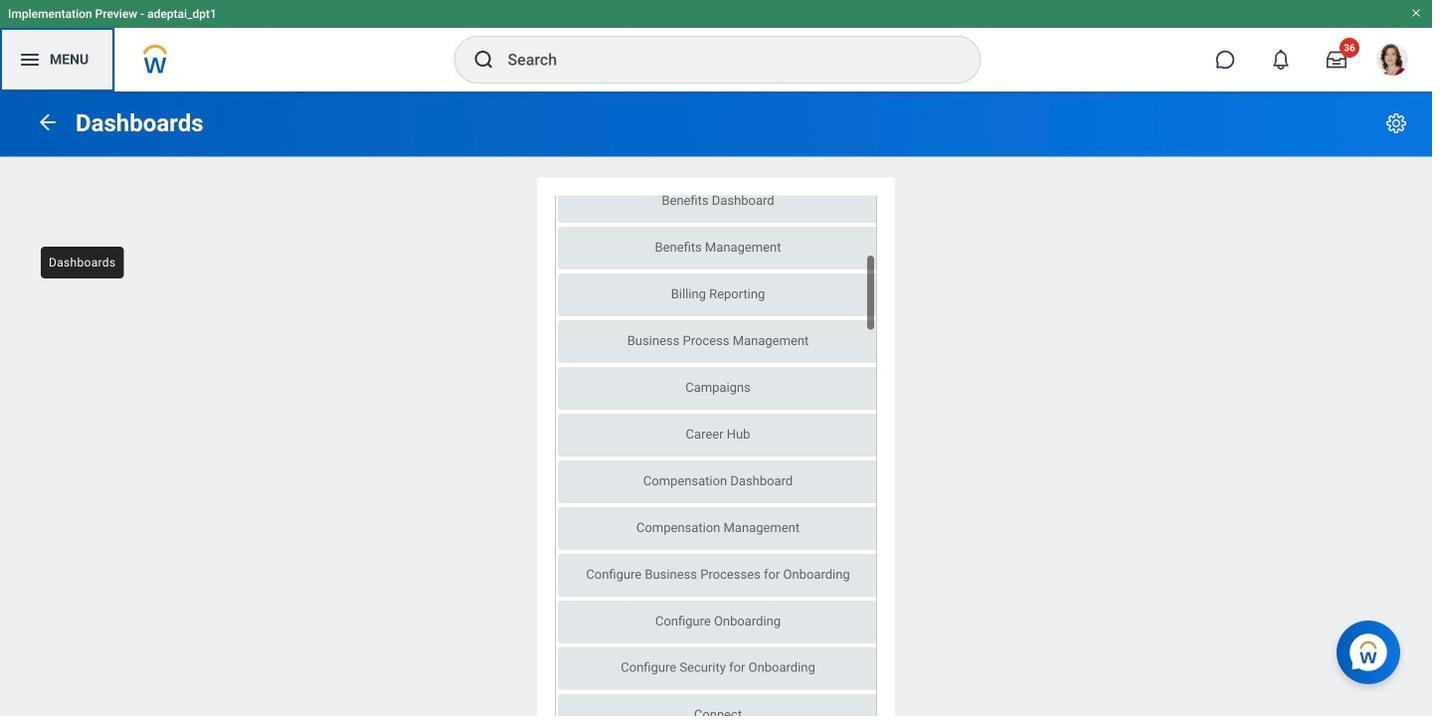 Task type: vqa. For each thing, say whether or not it's contained in the screenshot.
the Previous Page icon
yes



Task type: describe. For each thing, give the bounding box(es) containing it.
justify image
[[18, 48, 42, 72]]

configure image
[[1385, 111, 1409, 135]]



Task type: locate. For each thing, give the bounding box(es) containing it.
profile logan mcneil image
[[1377, 44, 1409, 80]]

close environment banner image
[[1411, 7, 1423, 19]]

inbox large image
[[1327, 50, 1347, 70]]

notifications large image
[[1272, 50, 1291, 70]]

banner
[[0, 0, 1433, 92]]

previous page image
[[36, 110, 60, 134]]

search image
[[472, 48, 496, 72]]

Search Workday  search field
[[508, 38, 940, 82]]

main content
[[0, 92, 1433, 716]]



